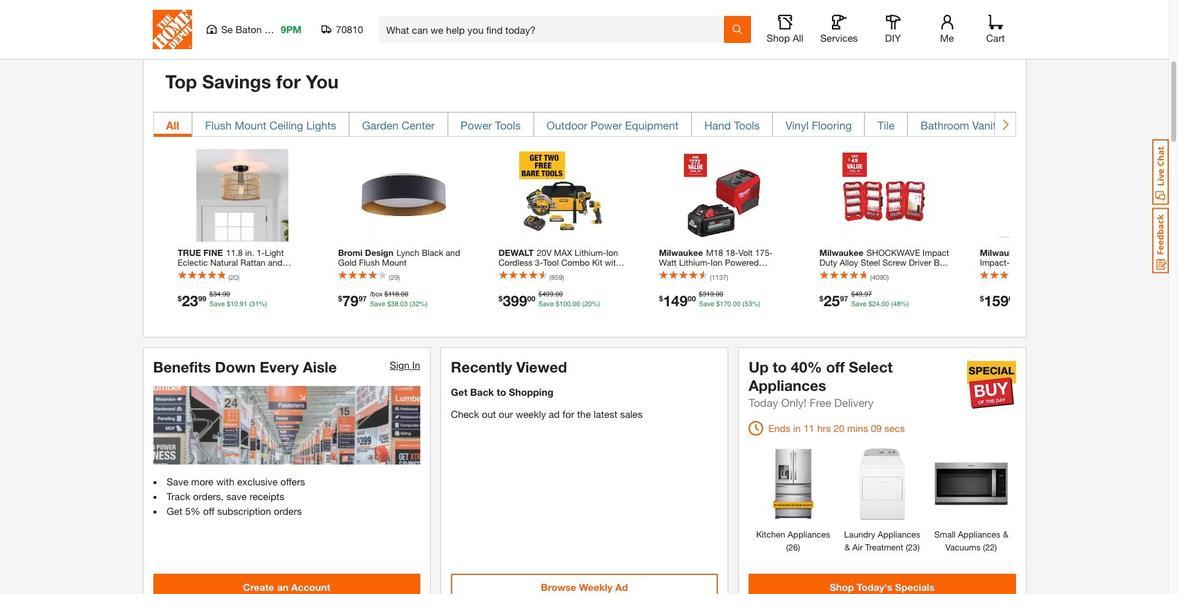 Task type: vqa. For each thing, say whether or not it's contained in the screenshot.
Lynch Black and Gold Flush Mount image
yes



Task type: locate. For each thing, give the bounding box(es) containing it.
laundry appliances & air treatment product image image
[[845, 446, 921, 522]]

live chat image
[[1153, 139, 1169, 205]]

special buy logo image
[[967, 360, 1016, 410]]

lynch black and gold flush mount image
[[357, 149, 449, 242]]

feedback link image
[[1153, 207, 1169, 274]]

What can we help you find today? search field
[[386, 17, 723, 42]]

20v max lithium-ion cordless 3-tool combo kit with 5.0 ah battery and 1.7 ah battery image
[[517, 149, 610, 242]]

shockwave impact-duty 1/2 in. drive metric and sae deep well impact packout socket set (31-piece) image
[[999, 149, 1091, 242]]

next arrow image
[[1000, 119, 1011, 131]]



Task type: describe. For each thing, give the bounding box(es) containing it.
m18 18-volt 175-watt lithium-ion powered compact inverter with 6.0 ah battery image
[[678, 149, 770, 242]]

kitchen appliances  product image image
[[755, 446, 832, 522]]

sign in card banner image
[[153, 386, 420, 465]]

11.8 in. 1-light eclectic natural rattan and bamboo semi-flush mount ceiling light with black hardware image
[[196, 149, 289, 242]]

the home depot logo image
[[153, 10, 192, 49]]

shockwave impact duty alloy steel screw driver bit set (120-piece) image
[[838, 149, 931, 242]]

small appliances & vacuums  product image image
[[934, 446, 1010, 522]]



